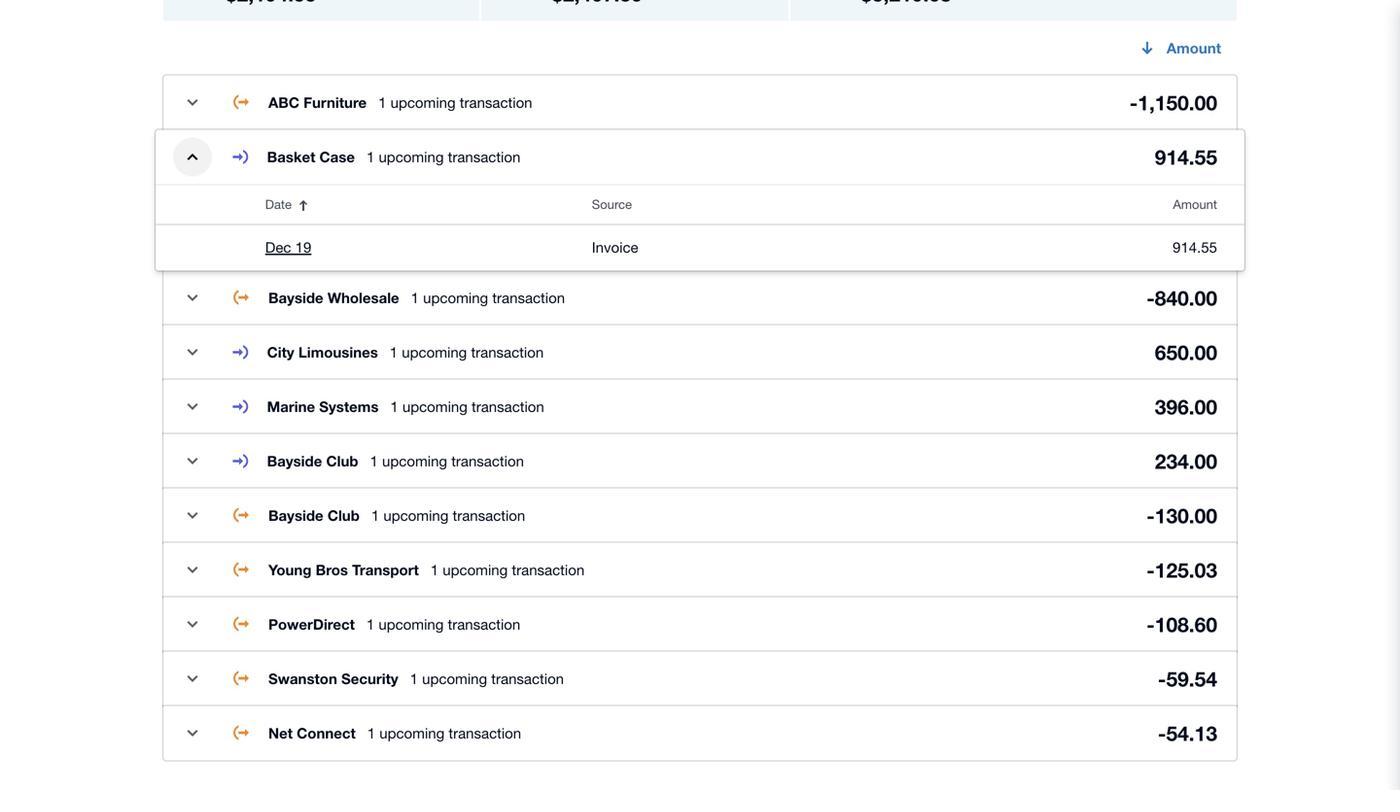 Task type: locate. For each thing, give the bounding box(es) containing it.
-125.03
[[1147, 558, 1218, 582]]

club
[[326, 453, 359, 470], [328, 507, 360, 525]]

toggle image
[[173, 83, 212, 122], [173, 279, 212, 318], [173, 442, 212, 481], [173, 497, 212, 536], [173, 551, 212, 590], [173, 660, 212, 699]]

1 right wholesale
[[411, 289, 419, 306]]

1 upcoming transaction
[[379, 94, 533, 111], [367, 148, 521, 165], [411, 289, 565, 306], [390, 344, 544, 361], [390, 398, 545, 415], [370, 453, 524, 470], [371, 507, 526, 524], [431, 562, 585, 579], [367, 616, 521, 633], [410, 671, 564, 688], [367, 725, 522, 742]]

-59.54
[[1158, 667, 1218, 691]]

4 toggle image from the top
[[173, 606, 212, 644]]

bros
[[316, 562, 348, 579]]

1,150.00
[[1138, 90, 1218, 115]]

1 right the 'case'
[[367, 148, 375, 165]]

transaction
[[460, 94, 533, 111], [448, 148, 521, 165], [493, 289, 565, 306], [471, 344, 544, 361], [472, 398, 545, 415], [452, 453, 524, 470], [453, 507, 526, 524], [512, 562, 585, 579], [448, 616, 521, 633], [492, 671, 564, 688], [449, 725, 522, 742]]

2 toggle image from the top
[[173, 279, 212, 318]]

0 vertical spatial bayside
[[268, 289, 324, 307]]

1 for -130.00
[[371, 507, 380, 524]]

abc
[[268, 94, 300, 111]]

1 upcoming transaction for 396.00
[[390, 398, 545, 415]]

net
[[268, 725, 293, 743]]

amount up the 840.00
[[1174, 197, 1218, 212]]

1 vertical spatial 914.55
[[1173, 239, 1218, 256]]

6 toggle image from the top
[[173, 660, 212, 699]]

- up 650.00
[[1147, 286, 1155, 310]]

1 right connect
[[367, 725, 376, 742]]

bayside club
[[267, 453, 359, 470], [268, 507, 360, 525]]

club up young bros transport
[[328, 507, 360, 525]]

-840.00
[[1147, 286, 1218, 310]]

-108.60
[[1147, 613, 1218, 637]]

amount up 1,150.00
[[1167, 39, 1222, 57]]

toggle image for 130.00
[[173, 497, 212, 536]]

1 upcoming transaction for -1,150.00
[[379, 94, 533, 111]]

1 upcoming transaction for -108.60
[[367, 616, 521, 633]]

bayside club up bros
[[268, 507, 360, 525]]

5 toggle image from the top
[[173, 551, 212, 590]]

- down the -59.54
[[1158, 722, 1167, 746]]

upcoming
[[391, 94, 456, 111], [379, 148, 444, 165], [423, 289, 488, 306], [402, 344, 467, 361], [403, 398, 468, 415], [382, 453, 448, 470], [384, 507, 449, 524], [443, 562, 508, 579], [379, 616, 444, 633], [422, 671, 487, 688], [380, 725, 445, 742]]

1
[[379, 94, 387, 111], [367, 148, 375, 165], [411, 289, 419, 306], [390, 344, 398, 361], [390, 398, 399, 415], [370, 453, 378, 470], [371, 507, 380, 524], [431, 562, 439, 579], [367, 616, 375, 633], [410, 671, 418, 688], [367, 725, 376, 742]]

2 vertical spatial bayside
[[268, 507, 324, 525]]

1 right systems
[[390, 398, 399, 415]]

1 for -1,150.00
[[379, 94, 387, 111]]

59.54
[[1167, 667, 1218, 691]]

1 right security
[[410, 671, 418, 688]]

1 for 650.00
[[390, 344, 398, 361]]

upcoming for -130.00
[[384, 507, 449, 524]]

1 vertical spatial club
[[328, 507, 360, 525]]

upcoming for -1,150.00
[[391, 94, 456, 111]]

club down systems
[[326, 453, 359, 470]]

toggle image for 125.03
[[173, 551, 212, 590]]

914.55
[[1155, 145, 1218, 169], [1173, 239, 1218, 256]]

upcoming for 396.00
[[403, 398, 468, 415]]

19
[[295, 239, 312, 256]]

transaction for 396.00
[[472, 398, 545, 415]]

upcoming for -108.60
[[379, 616, 444, 633]]

- down amount popup button
[[1130, 90, 1138, 115]]

upcoming for -125.03
[[443, 562, 508, 579]]

1 upcoming transaction for 234.00
[[370, 453, 524, 470]]

914.55 up the 840.00
[[1173, 239, 1218, 256]]

1 right transport
[[431, 562, 439, 579]]

amount
[[1167, 39, 1222, 57], [1174, 197, 1218, 212]]

1 toggle image from the top
[[173, 83, 212, 122]]

1 right furniture
[[379, 94, 387, 111]]

limousines
[[299, 344, 378, 361]]

- up "-108.60"
[[1147, 558, 1155, 582]]

1 for -840.00
[[411, 289, 419, 306]]

1 upcoming transaction for -840.00
[[411, 289, 565, 306]]

bayside down dec 19 link
[[268, 289, 324, 307]]

914.55 down 1,150.00
[[1155, 145, 1218, 169]]

toggle image
[[173, 138, 212, 177], [173, 333, 212, 372], [173, 388, 212, 427], [173, 606, 212, 644], [173, 715, 212, 753]]

bayside club for -130.00
[[268, 507, 360, 525]]

0 vertical spatial amount
[[1167, 39, 1222, 57]]

1 right limousines
[[390, 344, 398, 361]]

net connect
[[268, 725, 356, 743]]

108.60
[[1155, 613, 1218, 637]]

bayside down "marine" on the bottom of the page
[[267, 453, 322, 470]]

1 down systems
[[370, 453, 378, 470]]

furniture
[[304, 94, 367, 111]]

2 toggle image from the top
[[173, 333, 212, 372]]

1 for 234.00
[[370, 453, 378, 470]]

-
[[1130, 90, 1138, 115], [1147, 286, 1155, 310], [1147, 504, 1155, 528], [1147, 558, 1155, 582], [1147, 613, 1155, 637], [1158, 667, 1167, 691], [1158, 722, 1167, 746]]

- down "-108.60"
[[1158, 667, 1167, 691]]

dec
[[265, 239, 291, 256]]

upcoming for -54.13
[[380, 725, 445, 742]]

5 toggle image from the top
[[173, 715, 212, 753]]

- for 130.00
[[1147, 504, 1155, 528]]

1 up transport
[[371, 507, 380, 524]]

0 vertical spatial club
[[326, 453, 359, 470]]

234.00
[[1155, 449, 1218, 474]]

transaction for 914.55
[[448, 148, 521, 165]]

- for 59.54
[[1158, 667, 1167, 691]]

upcoming for 914.55
[[379, 148, 444, 165]]

transport
[[352, 562, 419, 579]]

1 vertical spatial amount
[[1174, 197, 1218, 212]]

upcoming for -59.54
[[422, 671, 487, 688]]

dec 19 link
[[265, 236, 312, 259]]

1 upcoming transaction for 914.55
[[367, 148, 521, 165]]

bayside club down marine systems
[[267, 453, 359, 470]]

list of upcoming transactions for this contact or account within the selected timeframe element
[[156, 185, 1245, 271]]

650.00
[[1155, 340, 1218, 365]]

transaction for -108.60
[[448, 616, 521, 633]]

1 upcoming transaction for -125.03
[[431, 562, 585, 579]]

4 toggle image from the top
[[173, 497, 212, 536]]

- up -125.03
[[1147, 504, 1155, 528]]

basket
[[267, 148, 316, 166]]

54.13
[[1167, 722, 1218, 746]]

3 toggle image from the top
[[173, 388, 212, 427]]

connect
[[297, 725, 356, 743]]

1 vertical spatial bayside club
[[268, 507, 360, 525]]

1 for -54.13
[[367, 725, 376, 742]]

amount inside button
[[1174, 197, 1218, 212]]

1 up security
[[367, 616, 375, 633]]

1 for -125.03
[[431, 562, 439, 579]]

1 for 396.00
[[390, 398, 399, 415]]

upcoming for -840.00
[[423, 289, 488, 306]]

bayside up young at the left of page
[[268, 507, 324, 525]]

914.55 inside the list of upcoming transactions for this contact or account within the selected timeframe element
[[1173, 239, 1218, 256]]

- down -125.03
[[1147, 613, 1155, 637]]

0 vertical spatial bayside club
[[267, 453, 359, 470]]

bayside
[[268, 289, 324, 307], [267, 453, 322, 470], [268, 507, 324, 525]]



Task type: vqa. For each thing, say whether or not it's contained in the screenshot.


Task type: describe. For each thing, give the bounding box(es) containing it.
-1,150.00
[[1130, 90, 1218, 115]]

marine
[[267, 398, 315, 416]]

city
[[267, 344, 294, 361]]

systems
[[319, 398, 379, 416]]

club for 234.00
[[326, 453, 359, 470]]

source
[[592, 197, 632, 212]]

security
[[341, 671, 398, 688]]

1 upcoming transaction for 650.00
[[390, 344, 544, 361]]

840.00
[[1155, 286, 1218, 310]]

transaction for -54.13
[[449, 725, 522, 742]]

1 toggle image from the top
[[173, 138, 212, 177]]

swanston
[[268, 671, 337, 688]]

- for 125.03
[[1147, 558, 1155, 582]]

young bros transport
[[268, 562, 419, 579]]

transaction for -840.00
[[493, 289, 565, 306]]

dec 19
[[265, 239, 312, 256]]

toggle image for -108.60
[[173, 606, 212, 644]]

bayside club for 234.00
[[267, 453, 359, 470]]

abc furniture
[[268, 94, 367, 111]]

transaction for -59.54
[[492, 671, 564, 688]]

toggle image for 1,150.00
[[173, 83, 212, 122]]

toggle image for 396.00
[[173, 388, 212, 427]]

transaction for -125.03
[[512, 562, 585, 579]]

1 upcoming transaction for -130.00
[[371, 507, 526, 524]]

transaction for 234.00
[[452, 453, 524, 470]]

1 vertical spatial bayside
[[267, 453, 322, 470]]

amount button
[[1124, 29, 1237, 68]]

transaction for -130.00
[[453, 507, 526, 524]]

396.00
[[1155, 395, 1218, 419]]

toggle image for 59.54
[[173, 660, 212, 699]]

0 vertical spatial 914.55
[[1155, 145, 1218, 169]]

3 toggle image from the top
[[173, 442, 212, 481]]

toggle image for 650.00
[[173, 333, 212, 372]]

amount button
[[1016, 185, 1245, 224]]

young
[[268, 562, 312, 579]]

club for -130.00
[[328, 507, 360, 525]]

bayside for 840.00
[[268, 289, 324, 307]]

-130.00
[[1147, 504, 1218, 528]]

1 for -108.60
[[367, 616, 375, 633]]

amount inside popup button
[[1167, 39, 1222, 57]]

upcoming for 650.00
[[402, 344, 467, 361]]

- for 840.00
[[1147, 286, 1155, 310]]

1 for 914.55
[[367, 148, 375, 165]]

- for 54.13
[[1158, 722, 1167, 746]]

bayside wholesale
[[268, 289, 399, 307]]

basket case
[[267, 148, 355, 166]]

1 upcoming transaction for -59.54
[[410, 671, 564, 688]]

- for 108.60
[[1147, 613, 1155, 637]]

- for 1,150.00
[[1130, 90, 1138, 115]]

130.00
[[1155, 504, 1218, 528]]

transaction for -1,150.00
[[460, 94, 533, 111]]

date
[[265, 197, 292, 212]]

powerdirect
[[268, 616, 355, 634]]

upcoming for 234.00
[[382, 453, 448, 470]]

wholesale
[[328, 289, 399, 307]]

toggle image for 840.00
[[173, 279, 212, 318]]

marine systems
[[267, 398, 379, 416]]

bayside for 130.00
[[268, 507, 324, 525]]

date button
[[254, 185, 581, 224]]

-54.13
[[1158, 722, 1218, 746]]

swanston security
[[268, 671, 398, 688]]

125.03
[[1155, 558, 1218, 582]]

transaction for 650.00
[[471, 344, 544, 361]]

1 upcoming transaction for -54.13
[[367, 725, 522, 742]]

toggle image for -54.13
[[173, 715, 212, 753]]

1 for -59.54
[[410, 671, 418, 688]]

invoice
[[592, 239, 639, 256]]

source button
[[581, 185, 1016, 224]]

case
[[320, 148, 355, 166]]

city limousines
[[267, 344, 378, 361]]



